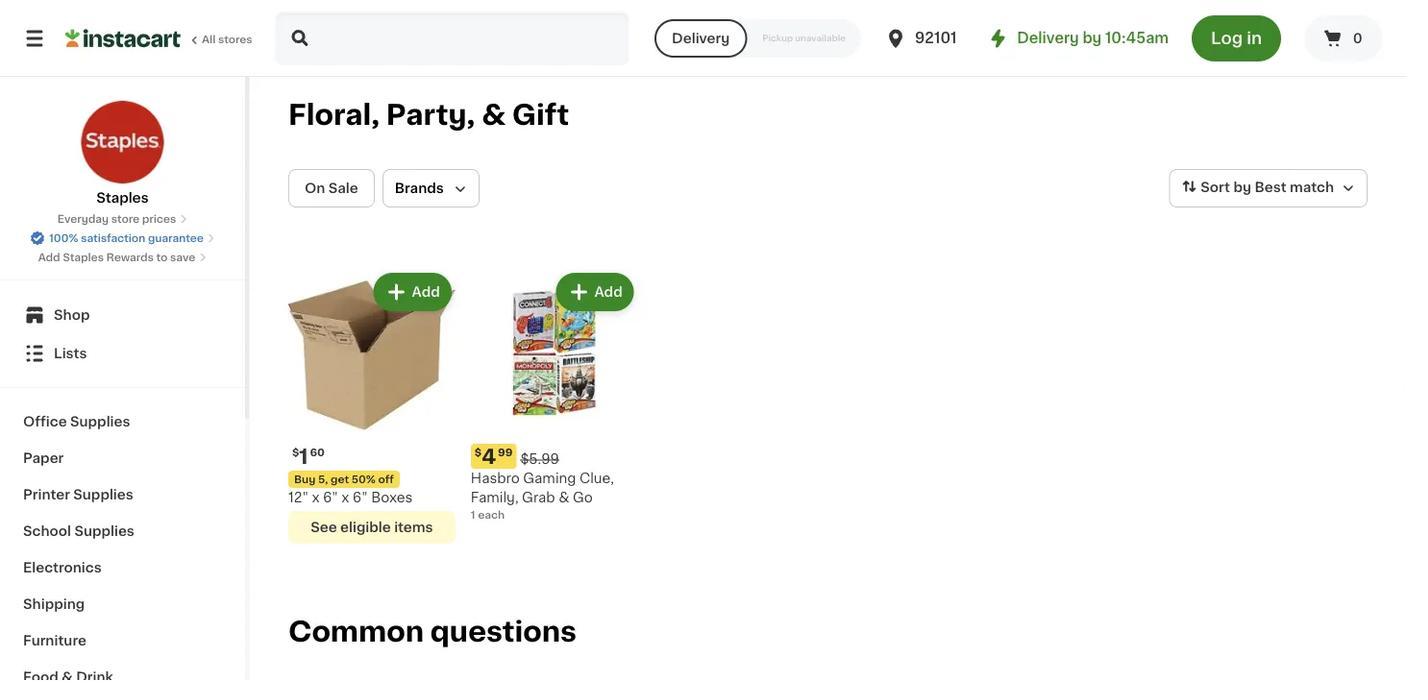 Task type: describe. For each thing, give the bounding box(es) containing it.
0
[[1354, 32, 1363, 45]]

$4.99 original price: $5.99 element
[[471, 444, 638, 469]]

school supplies
[[23, 525, 135, 538]]

by for sort
[[1234, 181, 1252, 194]]

paper
[[23, 452, 64, 465]]

furniture
[[23, 635, 86, 648]]

10:45am
[[1106, 31, 1169, 45]]

office
[[23, 415, 67, 429]]

add for 2nd add "button" from the right
[[412, 286, 440, 299]]

items
[[394, 521, 433, 534]]

0 horizontal spatial 1
[[299, 446, 308, 467]]

common
[[288, 619, 424, 646]]

sort
[[1201, 181, 1231, 194]]

everyday store prices
[[57, 214, 176, 225]]

on sale
[[305, 182, 358, 195]]

see eligible items button
[[288, 511, 456, 544]]

$ for 4
[[475, 447, 482, 458]]

5,
[[318, 474, 328, 485]]

shipping
[[23, 598, 85, 612]]

add staples rewards to save
[[38, 252, 195, 263]]

$ 1 60
[[292, 446, 325, 467]]

in
[[1247, 30, 1262, 47]]

boxes
[[371, 491, 413, 505]]

$5.99
[[521, 453, 560, 466]]

prices
[[142, 214, 176, 225]]

printer
[[23, 488, 70, 502]]

delivery by 10:45am
[[1018, 31, 1169, 45]]

printer supplies link
[[12, 477, 234, 513]]

to
[[156, 252, 168, 263]]

best
[[1255, 181, 1287, 194]]

delivery for delivery
[[672, 32, 730, 45]]

delivery by 10:45am link
[[987, 27, 1169, 50]]

electronics
[[23, 562, 102, 575]]

add staples rewards to save link
[[38, 250, 207, 265]]

all stores link
[[65, 12, 254, 65]]

delivery for delivery by 10:45am
[[1018, 31, 1080, 45]]

family,
[[471, 491, 519, 505]]

off
[[378, 474, 394, 485]]

stores
[[218, 34, 253, 45]]

log
[[1212, 30, 1243, 47]]

brands
[[395, 182, 444, 195]]

1 inside hasbro gaming clue, family, grab & go 1 each
[[471, 510, 475, 520]]

by for delivery
[[1083, 31, 1102, 45]]

hasbro
[[471, 472, 520, 485]]

shop link
[[12, 296, 234, 335]]

on
[[305, 182, 325, 195]]

best match
[[1255, 181, 1335, 194]]

get
[[331, 474, 349, 485]]

supplies for school supplies
[[74, 525, 135, 538]]

1 6" from the left
[[323, 491, 338, 505]]

go
[[573, 491, 593, 505]]

92101 button
[[885, 12, 1000, 65]]

save
[[170, 252, 195, 263]]

paper link
[[12, 440, 234, 477]]

99
[[498, 447, 513, 458]]

1 vertical spatial staples
[[63, 252, 104, 263]]

log in
[[1212, 30, 1262, 47]]

electronics link
[[12, 550, 234, 587]]

printer supplies
[[23, 488, 133, 502]]

everyday store prices link
[[57, 212, 188, 227]]



Task type: locate. For each thing, give the bounding box(es) containing it.
1 left 60
[[299, 446, 308, 467]]

log in button
[[1192, 15, 1282, 62]]

1 x from the left
[[312, 491, 320, 505]]

sort by
[[1201, 181, 1252, 194]]

add
[[38, 252, 60, 263], [412, 286, 440, 299], [595, 286, 623, 299]]

staples up everyday store prices link
[[96, 191, 149, 205]]

Best match Sort by field
[[1169, 169, 1368, 208]]

2 product group from the left
[[471, 269, 638, 523]]

gift
[[512, 101, 569, 129]]

1 horizontal spatial 1
[[471, 510, 475, 520]]

1 horizontal spatial 6"
[[353, 491, 368, 505]]

2 $ from the left
[[475, 447, 482, 458]]

add for second add "button" from left
[[595, 286, 623, 299]]

0 horizontal spatial delivery
[[672, 32, 730, 45]]

store
[[111, 214, 140, 225]]

1 horizontal spatial $
[[475, 447, 482, 458]]

1 horizontal spatial delivery
[[1018, 31, 1080, 45]]

92101
[[915, 31, 957, 45]]

office supplies
[[23, 415, 130, 429]]

eligible
[[340, 521, 391, 534]]

staples link
[[80, 100, 165, 208]]

2 vertical spatial supplies
[[74, 525, 135, 538]]

0 horizontal spatial &
[[482, 101, 506, 129]]

hasbro gaming clue, family, grab & go 1 each
[[471, 472, 614, 520]]

supplies down printer supplies "link"
[[74, 525, 135, 538]]

1 horizontal spatial product group
[[471, 269, 638, 523]]

0 vertical spatial staples
[[96, 191, 149, 205]]

1 horizontal spatial x
[[342, 491, 349, 505]]

12" x 6" x 6" boxes
[[288, 491, 413, 505]]

100% satisfaction guarantee button
[[30, 227, 215, 246]]

all
[[202, 34, 216, 45]]

staples down 100%
[[63, 252, 104, 263]]

$ for 1
[[292, 447, 299, 458]]

shipping link
[[12, 587, 234, 623]]

delivery inside delivery 'button'
[[672, 32, 730, 45]]

6"
[[323, 491, 338, 505], [353, 491, 368, 505]]

$
[[292, 447, 299, 458], [475, 447, 482, 458]]

$ inside $ 1 60
[[292, 447, 299, 458]]

12"
[[288, 491, 308, 505]]

grab
[[522, 491, 555, 505]]

product group
[[288, 269, 456, 544], [471, 269, 638, 523]]

0 horizontal spatial add button
[[376, 275, 450, 310]]

supplies inside 'link'
[[70, 415, 130, 429]]

satisfaction
[[81, 233, 145, 244]]

0 horizontal spatial $
[[292, 447, 299, 458]]

service type group
[[655, 19, 862, 58]]

clue,
[[580, 472, 614, 485]]

delivery button
[[655, 19, 747, 58]]

& left go
[[559, 491, 570, 505]]

0 vertical spatial by
[[1083, 31, 1102, 45]]

0 horizontal spatial x
[[312, 491, 320, 505]]

1 horizontal spatial by
[[1234, 181, 1252, 194]]

x down buy 5, get 50% off
[[342, 491, 349, 505]]

0 horizontal spatial by
[[1083, 31, 1102, 45]]

$ 4 99
[[475, 446, 513, 467]]

common questions
[[288, 619, 577, 646]]

rewards
[[106, 252, 154, 263]]

1 horizontal spatial add button
[[558, 275, 632, 310]]

see eligible items
[[311, 521, 433, 534]]

product group containing 1
[[288, 269, 456, 544]]

None field
[[277, 13, 628, 63]]

supplies for printer supplies
[[73, 488, 133, 502]]

2 add button from the left
[[558, 275, 632, 310]]

$ inside the $ 4 99
[[475, 447, 482, 458]]

by right sort
[[1234, 181, 1252, 194]]

4
[[482, 446, 496, 467]]

100%
[[49, 233, 78, 244]]

sale
[[329, 182, 358, 195]]

60
[[310, 447, 325, 458]]

buy
[[294, 474, 316, 485]]

None search field
[[275, 12, 630, 65]]

x
[[312, 491, 320, 505], [342, 491, 349, 505]]

party,
[[386, 101, 475, 129]]

1 add button from the left
[[376, 275, 450, 310]]

main content
[[250, 77, 1407, 682]]

see
[[311, 521, 337, 534]]

$ left 99
[[475, 447, 482, 458]]

by inside field
[[1234, 181, 1252, 194]]

everyday
[[57, 214, 109, 225]]

furniture link
[[12, 623, 234, 660]]

2 horizontal spatial add
[[595, 286, 623, 299]]

1 horizontal spatial add
[[412, 286, 440, 299]]

brands button
[[382, 169, 480, 208]]

shop
[[54, 309, 90, 322]]

0 horizontal spatial add
[[38, 252, 60, 263]]

50%
[[352, 474, 376, 485]]

supplies for office supplies
[[70, 415, 130, 429]]

questions
[[431, 619, 577, 646]]

all stores
[[202, 34, 253, 45]]

supplies inside "link"
[[73, 488, 133, 502]]

0 vertical spatial supplies
[[70, 415, 130, 429]]

add button
[[376, 275, 450, 310], [558, 275, 632, 310]]

1 $ from the left
[[292, 447, 299, 458]]

floral,
[[288, 101, 380, 129]]

$ left 60
[[292, 447, 299, 458]]

& left gift
[[482, 101, 506, 129]]

1 left each
[[471, 510, 475, 520]]

2 6" from the left
[[353, 491, 368, 505]]

1 vertical spatial 1
[[471, 510, 475, 520]]

supplies up paper link
[[70, 415, 130, 429]]

gaming
[[523, 472, 576, 485]]

by
[[1083, 31, 1102, 45], [1234, 181, 1252, 194]]

0 vertical spatial &
[[482, 101, 506, 129]]

0 vertical spatial 1
[[299, 446, 308, 467]]

1 product group from the left
[[288, 269, 456, 544]]

1 horizontal spatial &
[[559, 491, 570, 505]]

x right 12"
[[312, 491, 320, 505]]

1 vertical spatial &
[[559, 491, 570, 505]]

1 vertical spatial by
[[1234, 181, 1252, 194]]

supplies down paper link
[[73, 488, 133, 502]]

guarantee
[[148, 233, 204, 244]]

delivery inside delivery by 10:45am link
[[1018, 31, 1080, 45]]

6" down 5,
[[323, 491, 338, 505]]

0 button
[[1305, 15, 1384, 62]]

school supplies link
[[12, 513, 234, 550]]

staples logo image
[[80, 100, 165, 185]]

each
[[478, 510, 505, 520]]

instacart logo image
[[65, 27, 181, 50]]

delivery
[[1018, 31, 1080, 45], [672, 32, 730, 45]]

100% satisfaction guarantee
[[49, 233, 204, 244]]

lists
[[54, 347, 87, 361]]

6" down 50%
[[353, 491, 368, 505]]

0 horizontal spatial 6"
[[323, 491, 338, 505]]

1
[[299, 446, 308, 467], [471, 510, 475, 520]]

lists link
[[12, 335, 234, 373]]

buy 5, get 50% off
[[294, 474, 394, 485]]

by left '10:45am'
[[1083, 31, 1102, 45]]

office supplies link
[[12, 404, 234, 440]]

1 vertical spatial supplies
[[73, 488, 133, 502]]

on sale button
[[288, 169, 375, 208]]

main content containing floral, party, & gift
[[250, 77, 1407, 682]]

&
[[482, 101, 506, 129], [559, 491, 570, 505]]

0 horizontal spatial product group
[[288, 269, 456, 544]]

2 x from the left
[[342, 491, 349, 505]]

product group containing 4
[[471, 269, 638, 523]]

& inside hasbro gaming clue, family, grab & go 1 each
[[559, 491, 570, 505]]

school
[[23, 525, 71, 538]]

floral, party, & gift
[[288, 101, 569, 129]]

match
[[1290, 181, 1335, 194]]



Task type: vqa. For each thing, say whether or not it's contained in the screenshot.
"STAPLES"
yes



